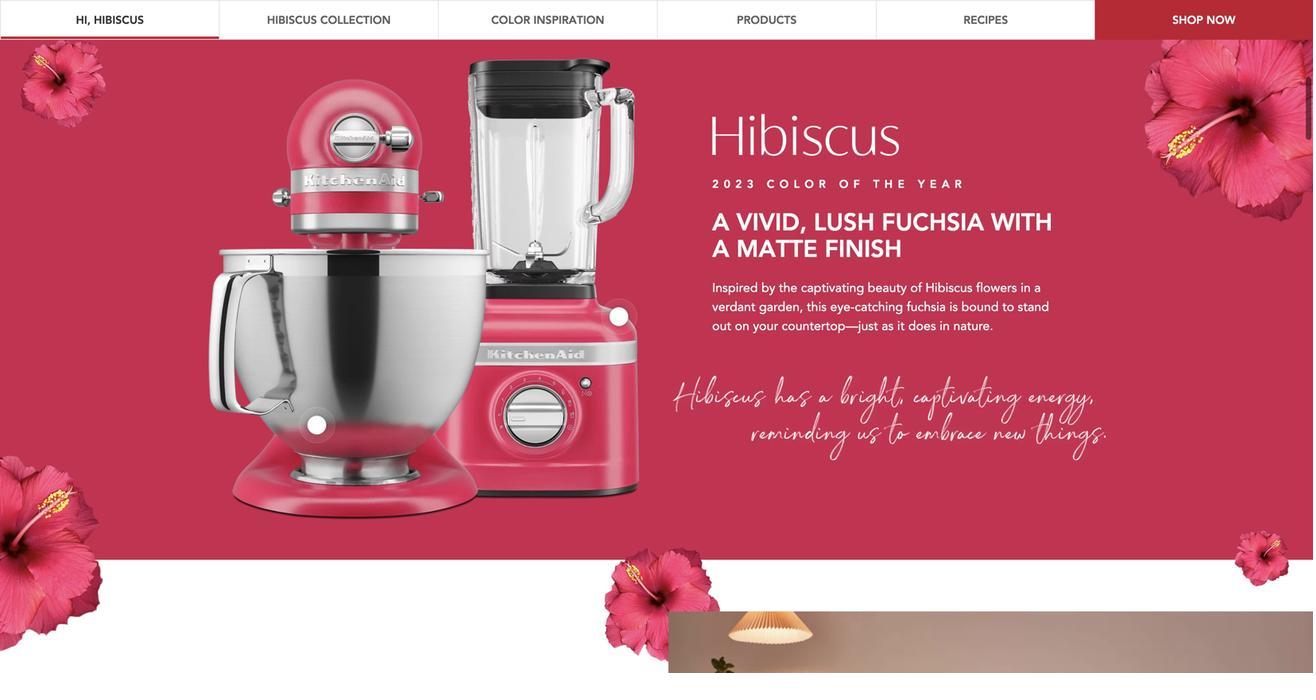 Task type: describe. For each thing, give the bounding box(es) containing it.
stand
[[1018, 299, 1050, 316]]

2023 color of the year k400 blender image
[[606, 303, 633, 331]]

captivating
[[802, 280, 865, 297]]

color inspiration button
[[438, 0, 657, 40]]

flowers
[[977, 280, 1018, 297]]

0 vertical spatial in
[[1021, 280, 1031, 297]]

color inside button
[[492, 12, 531, 27]]

products
[[737, 12, 797, 27]]

collection
[[321, 12, 391, 27]]

the inside inspired by the captivating beauty of hibiscus flowers in a verdant garden, this eye-catching fuchsia is bound to stand out on your countertop—just as it does in nature.
[[779, 280, 798, 297]]

now
[[1207, 12, 1236, 27]]

a
[[713, 206, 730, 237]]

countertop—just
[[782, 318, 879, 335]]

recipes button
[[876, 0, 1096, 40]]

fuchsia
[[882, 206, 985, 237]]

hibiscus inside button
[[267, 12, 317, 27]]

a vivid, lush fuchsia with a matte finish
[[713, 206, 1053, 264]]

out
[[713, 318, 732, 335]]

products button
[[657, 0, 876, 40]]

a inside a vivid, lush fuchsia with a matte finish
[[713, 233, 730, 264]]

nature.
[[954, 318, 994, 335]]

is
[[950, 299, 959, 316]]

vivid,
[[737, 206, 807, 237]]

this
[[807, 299, 827, 316]]

bound
[[962, 299, 999, 316]]

hi,
[[76, 12, 91, 27]]

0 vertical spatial of
[[840, 177, 865, 191]]

year
[[918, 177, 967, 191]]

color inspiration
[[492, 12, 605, 27]]

hibiscus collection
[[267, 12, 391, 27]]

hibiscus image
[[713, 114, 900, 156]]

matte
[[737, 233, 818, 264]]

2023
[[713, 177, 759, 191]]

fuchsia
[[907, 299, 947, 316]]

2023 color of the year
[[713, 177, 967, 191]]

verdant
[[713, 299, 756, 316]]

hibiscus inside button
[[94, 12, 144, 27]]



Task type: vqa. For each thing, say whether or not it's contained in the screenshot.
FAT
no



Task type: locate. For each thing, give the bounding box(es) containing it.
inspired by the captivating beauty of hibiscus flowers in a verdant garden, this eye-catching fuchsia is bound to stand out on your countertop—just as it does in nature.
[[713, 280, 1050, 335]]

finish
[[825, 233, 903, 264]]

of up fuchsia
[[911, 280, 923, 297]]

hibiscus
[[94, 12, 144, 27], [267, 12, 317, 27], [926, 280, 973, 297]]

0 horizontal spatial in
[[940, 318, 950, 335]]

hibiscus has a bright, captivating energy, reminding us to embrace new things. image
[[673, 376, 1106, 461]]

your
[[753, 318, 779, 335]]

of up lush
[[840, 177, 865, 191]]

eye-
[[831, 299, 855, 316]]

garden,
[[760, 299, 804, 316]]

1 vertical spatial a
[[1035, 280, 1042, 297]]

0 vertical spatial color
[[492, 12, 531, 27]]

of inside inspired by the captivating beauty of hibiscus flowers in a verdant garden, this eye-catching fuchsia is bound to stand out on your countertop—just as it does in nature.
[[911, 280, 923, 297]]

hibiscus right the hi,
[[94, 12, 144, 27]]

hibiscus inside inspired by the captivating beauty of hibiscus flowers in a verdant garden, this eye-catching fuchsia is bound to stand out on your countertop—just as it does in nature.
[[926, 280, 973, 297]]

beauty
[[868, 280, 907, 297]]

with
[[992, 206, 1053, 237]]

hi, hibiscus button
[[0, 0, 219, 40]]

hibiscus collection button
[[219, 0, 438, 40]]

in down is
[[940, 318, 950, 335]]

hibiscus up is
[[926, 280, 973, 297]]

1 vertical spatial color
[[767, 177, 831, 191]]

recipes
[[964, 12, 1009, 27]]

0 vertical spatial the
[[874, 177, 910, 191]]

inspiration
[[534, 12, 605, 27]]

1 horizontal spatial the
[[874, 177, 910, 191]]

shop now
[[1173, 12, 1236, 27]]

hibiscus left the collection
[[267, 12, 317, 27]]

it
[[898, 318, 905, 335]]

a
[[713, 233, 730, 264], [1035, 280, 1042, 297]]

0 horizontal spatial of
[[840, 177, 865, 191]]

shop
[[1173, 12, 1204, 27]]

a inside inspired by the captivating beauty of hibiscus flowers in a verdant garden, this eye-catching fuchsia is bound to stand out on your countertop—just as it does in nature.
[[1035, 280, 1042, 297]]

the right by at right top
[[779, 280, 798, 297]]

by
[[762, 280, 776, 297]]

a up 'stand'
[[1035, 280, 1042, 297]]

an artisan® series stand mixer and blender in hibiscus. image
[[192, 40, 657, 534]]

a up inspired
[[713, 233, 730, 264]]

the
[[874, 177, 910, 191], [779, 280, 798, 297]]

1 horizontal spatial in
[[1021, 280, 1031, 297]]

catching
[[855, 299, 904, 316]]

0 vertical spatial a
[[713, 233, 730, 264]]

of
[[840, 177, 865, 191], [911, 280, 923, 297]]

inspired
[[713, 280, 758, 297]]

1 horizontal spatial hibiscus
[[267, 12, 317, 27]]

1 horizontal spatial a
[[1035, 280, 1042, 297]]

2023 color of the year artisan® series stand mixer image
[[304, 412, 331, 439]]

hi, hibiscus
[[76, 12, 144, 27]]

1 horizontal spatial of
[[911, 280, 923, 297]]

color left inspiration
[[492, 12, 531, 27]]

on
[[735, 318, 750, 335]]

lush
[[814, 206, 875, 237]]

color up vivid,
[[767, 177, 831, 191]]

in
[[1021, 280, 1031, 297], [940, 318, 950, 335]]

1 horizontal spatial color
[[767, 177, 831, 191]]

0 horizontal spatial color
[[492, 12, 531, 27]]

0 horizontal spatial a
[[713, 233, 730, 264]]

0 horizontal spatial the
[[779, 280, 798, 297]]

to
[[1003, 299, 1015, 316]]

color
[[492, 12, 531, 27], [767, 177, 831, 191]]

does
[[909, 318, 937, 335]]

1 vertical spatial the
[[779, 280, 798, 297]]

2 horizontal spatial hibiscus
[[926, 280, 973, 297]]

1 vertical spatial of
[[911, 280, 923, 297]]

shop now button
[[1096, 0, 1314, 40]]

in up 'stand'
[[1021, 280, 1031, 297]]

as
[[882, 318, 894, 335]]

0 horizontal spatial hibiscus
[[94, 12, 144, 27]]

1 vertical spatial in
[[940, 318, 950, 335]]

the left year at the top right
[[874, 177, 910, 191]]



